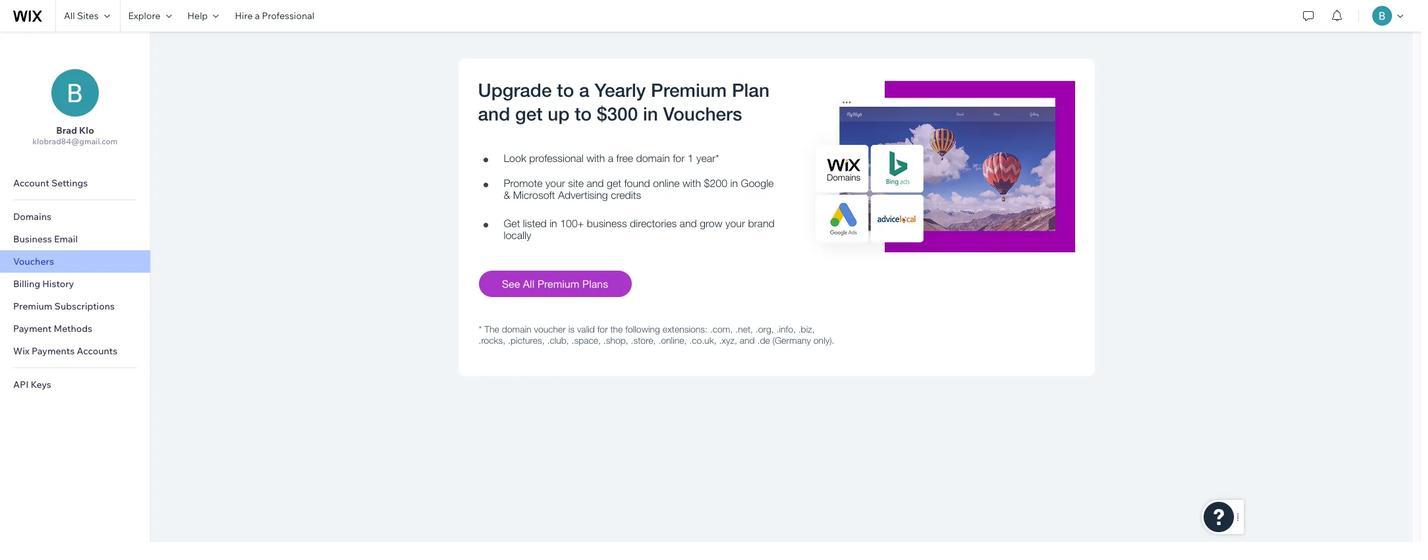 Task type: locate. For each thing, give the bounding box(es) containing it.
business
[[13, 233, 52, 245]]

domains
[[13, 211, 51, 223]]

api keys
[[13, 379, 51, 391]]

hire a professional link
[[227, 0, 322, 32]]

settings
[[51, 177, 88, 189]]

api
[[13, 379, 29, 391]]

all sites
[[64, 10, 99, 22]]

email
[[54, 233, 78, 245]]

api keys link
[[0, 374, 150, 396]]

wix
[[13, 345, 30, 357]]

account
[[13, 177, 49, 189]]

premium subscriptions
[[13, 301, 115, 312]]

help button
[[180, 0, 227, 32]]

business email link
[[0, 228, 150, 250]]

brad klo klobrad84@gmail.com
[[33, 125, 118, 146]]

billing history
[[13, 278, 74, 290]]

wix payments accounts
[[13, 345, 118, 357]]

premium
[[13, 301, 52, 312]]

vouchers
[[13, 256, 54, 268]]

business email
[[13, 233, 78, 245]]

payments
[[32, 345, 75, 357]]

help
[[188, 10, 208, 22]]



Task type: vqa. For each thing, say whether or not it's contained in the screenshot.
the Products inside Find Products to Sell Link
no



Task type: describe. For each thing, give the bounding box(es) containing it.
sidebar element
[[0, 32, 151, 542]]

subscriptions
[[54, 301, 115, 312]]

history
[[42, 278, 74, 290]]

hire a professional
[[235, 10, 315, 22]]

payment
[[13, 323, 52, 335]]

professional
[[262, 10, 315, 22]]

billing history link
[[0, 273, 150, 295]]

all
[[64, 10, 75, 22]]

billing
[[13, 278, 40, 290]]

payment methods
[[13, 323, 92, 335]]

account settings
[[13, 177, 88, 189]]

hire
[[235, 10, 253, 22]]

a
[[255, 10, 260, 22]]

explore
[[128, 10, 161, 22]]

premium subscriptions link
[[0, 295, 150, 318]]

klo
[[79, 125, 94, 136]]

sites
[[77, 10, 99, 22]]

methods
[[54, 323, 92, 335]]

account settings link
[[0, 172, 150, 194]]

payment methods link
[[0, 318, 150, 340]]

vouchers link
[[0, 250, 150, 273]]

klobrad84@gmail.com
[[33, 136, 118, 146]]

wix payments accounts link
[[0, 340, 150, 363]]

domains link
[[0, 206, 150, 228]]

keys
[[31, 379, 51, 391]]

accounts
[[77, 345, 118, 357]]

brad
[[56, 125, 77, 136]]



